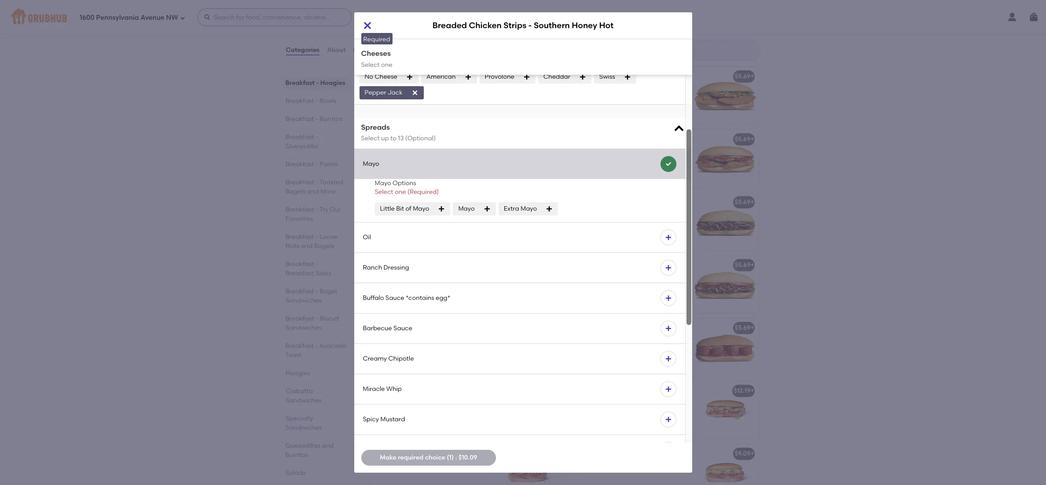 Task type: describe. For each thing, give the bounding box(es) containing it.
breakfast - avocado toast
[[285, 342, 346, 359]]

specialty sandwiches
[[285, 415, 321, 432]]

meat for double meat cold hoagies and sandwiches - custom italian
[[397, 450, 413, 458]]

egg*
[[436, 294, 450, 302]]

buffalo sauce *contains egg*
[[363, 294, 450, 302]]

- inside breakfast - try our favorites
[[315, 206, 318, 213]]

breakfast - hoagies
[[285, 79, 345, 87]]

categories
[[286, 46, 320, 54]]

breakfast for breakfast - bowls
[[285, 97, 314, 105]]

mustard,
[[638, 418, 665, 425]]

favorites
[[285, 215, 312, 223]]

$12.19 +
[[734, 387, 754, 395]]

pennsylvania
[[96, 13, 139, 21]]

$5.69 + for cheesesteak - marinara image at the bottom of page
[[735, 262, 754, 269]]

svg image inside buffalo sauce *contains egg* button
[[665, 295, 672, 302]]

to
[[390, 135, 396, 142]]

+ for hot hoagies - pepperoni marinara *sauce contains pork & beef*
[[751, 387, 754, 395]]

chicken down (required)
[[402, 199, 427, 206]]

honey left extra
[[480, 199, 499, 206]]

cheddar
[[543, 73, 570, 80]]

little bit of mayo
[[380, 205, 429, 213]]

chicken inside contains: cheddar, bbq sauce, chicken strips
[[374, 157, 399, 165]]

2 meatball from the left
[[614, 324, 641, 332]]

double meat cold hoagies and sandwiches - custom
[[571, 450, 733, 458]]

sauce, for contains: provolone, tomato sauce, grated parmesan, beef steak
[[659, 274, 679, 281]]

svg image inside mayo button
[[665, 160, 672, 168]]

strips up contains: chicken strips
[[428, 73, 445, 80]]

swiss
[[599, 73, 615, 80]]

- left panini
[[315, 161, 318, 168]]

tomato inside contains: tomato sauce, pepperoni, grated parmesan
[[404, 400, 427, 407]]

- inside breakfast - breakfast sides
[[315, 261, 318, 268]]

chicken cheesesteak - buffalo image
[[495, 4, 561, 61]]

pepperoni
[[417, 387, 448, 395]]

chicken inside contains: pepper jack, buffalo sauce *contains egg*, chicken steak
[[442, 31, 466, 39]]

sauce, inside contains: provolone, chicken strips, tomato sauce, grated parmesan
[[596, 157, 616, 165]]

breakfast for breakfast - quesadilla
[[285, 133, 314, 141]]

breakfast - loose rolls and bagels
[[285, 233, 337, 250]]

double meat cold hoagies and sandwiches - turkey & ham image
[[692, 382, 758, 439]]

reviews
[[353, 46, 378, 54]]

steak inside contains: provolone, tomato sauce, grated parmesan, beef steak
[[643, 283, 660, 290]]

breaded chicken strips - custom
[[374, 73, 475, 80]]

strips down 'wheat junior roll'
[[504, 20, 526, 31]]

spicy mustard
[[363, 416, 405, 423]]

select inside mayo options select one (required)
[[375, 188, 393, 196]]

svg image up "required"
[[362, 20, 373, 31]]

honey up chipotle,
[[572, 20, 597, 31]]

0 vertical spatial chipotle
[[643, 10, 669, 17]]

breaded chicken strips - custom image
[[495, 67, 561, 124]]

- up contains: honey hot, pickles, chicken strips
[[447, 199, 449, 206]]

$5.69 for breaded chicken strips - southern honey hot image
[[538, 199, 553, 206]]

double meat cold hoagies and sandwiches - custom italian
[[374, 450, 557, 458]]

double down tomato,
[[571, 450, 593, 458]]

- down spicy mustard "button"
[[508, 450, 511, 458]]

buffalo inside contains: pepper jack, buffalo sauce *contains egg*, chicken steak
[[445, 22, 466, 30]]

custom left provolone
[[451, 73, 475, 80]]

hot up oil button
[[500, 199, 511, 206]]

contains: for contains: chicken strips
[[374, 85, 403, 93]]

ranch
[[363, 264, 382, 272]]

try
[[319, 206, 328, 213]]

cheesesteak - marinara image
[[692, 256, 758, 313]]

steak inside the contains: pepper jack, jalapenos, creamy chipotle, chicken steak
[[651, 31, 668, 39]]

up
[[381, 135, 389, 142]]

$5.69 for hot hoagies - meatball parmesan *contains pork & beef* image
[[735, 324, 751, 332]]

loose
[[319, 233, 337, 241]]

hot hoagies - meatball parmesan *contains pork & beef* image
[[692, 319, 758, 376]]

chicken up the contains: pepper jack, jalapenos, creamy chipotle, chicken steak
[[571, 10, 596, 17]]

1 meatball from the left
[[374, 324, 401, 332]]

double meat cold hoagies and sandwiches - custom italian image
[[495, 445, 561, 485]]

barbecue sauce button
[[354, 314, 692, 344]]

svg image for mayo
[[483, 206, 491, 213]]

breakfast - burritos tab
[[285, 114, 347, 124]]

spicy inside "button"
[[363, 416, 379, 423]]

:
[[455, 454, 457, 462]]

spicy inside contains: classic roll, cheddar, honey smoked turkey, lettuce, tomato, pickles, spicy mustard, ham
[[621, 418, 637, 425]]

(required)
[[407, 188, 439, 196]]

- left the pepperoni
[[413, 387, 416, 395]]

reviews button
[[353, 34, 378, 66]]

quesadillas and burritos tab
[[285, 441, 347, 460]]

parmesan, inside contains: provolone, grated parmesan, meatballs
[[571, 346, 603, 353]]

contains: pepper jack, buffalo sauce *contains egg*, chicken steak
[[374, 22, 485, 39]]

$5.69 for cheesesteak - marinara image at the bottom of page
[[735, 262, 751, 269]]

+ for meatball - custom *contains pork & beef*
[[751, 324, 754, 332]]

- up contains: meatballs
[[403, 324, 405, 332]]

miracle
[[363, 386, 385, 393]]

sauce for barbecue
[[393, 325, 412, 332]]

- inside breakfast - bagel sandwiches
[[315, 288, 318, 295]]

custom up contains: meatballs
[[407, 324, 431, 332]]

roll,
[[624, 400, 637, 407]]

grated inside contains: tomato sauce, pepperoni, grated parmesan
[[374, 409, 396, 416]]

svg image up contains: chicken strips
[[406, 73, 413, 80]]

strips right swiss
[[625, 73, 643, 80]]

$9.09
[[735, 450, 751, 458]]

breakfast - hoagies tab
[[285, 78, 347, 88]]

provolone
[[485, 73, 514, 80]]

breakfast - toasted bagels and more
[[285, 179, 343, 195]]

tomato inside contains: provolone, tomato sauce, grated parmesan, beef steak
[[634, 274, 657, 281]]

spicy mustard button
[[354, 405, 692, 435]]

13
[[398, 135, 404, 142]]

roll for wheat junior roll
[[566, 5, 577, 13]]

breakfast - burritos
[[285, 115, 342, 123]]

contains: for contains: cheddar, bbq sauce, beef steak
[[374, 274, 403, 281]]

breakfast - panini
[[285, 161, 338, 168]]

double for contains: meat
[[374, 450, 396, 458]]

- left turkey at right
[[705, 387, 708, 395]]

bbq for cheesesteak - bbq
[[419, 262, 433, 269]]

2 cheeses select one from the top
[[361, 49, 392, 68]]

our
[[330, 206, 341, 213]]

breaded for contains: cheddar, bbq sauce, chicken strips
[[374, 136, 400, 143]]

jack
[[388, 89, 402, 96]]

cold for meat
[[414, 450, 429, 458]]

contains: classic roll, cheddar, honey smoked turkey, lettuce, tomato, pickles, spicy mustard, ham
[[571, 400, 681, 425]]

- right (optional)
[[447, 136, 449, 143]]

chicken down chipotle,
[[599, 73, 624, 80]]

toasted
[[319, 179, 343, 186]]

jack, for chicken
[[625, 22, 641, 30]]

bowls
[[319, 97, 336, 105]]

quesadilla
[[285, 143, 318, 150]]

specialty
[[285, 415, 313, 422]]

grated inside contains: provolone, chicken strips, tomato sauce, grated parmesan
[[618, 157, 639, 165]]

sauce for buffalo
[[385, 294, 404, 302]]

mustard
[[380, 416, 405, 423]]

wheat for wheat junior roll
[[524, 5, 544, 13]]

0 vertical spatial meatballs
[[404, 337, 434, 344]]

no
[[365, 73, 373, 80]]

- up contains: chicken strips
[[447, 73, 449, 80]]

contains: for contains: tomato sauce, pepperoni, grated parmesan
[[374, 400, 403, 407]]

biscuit
[[319, 315, 339, 323]]

hot hoagies - pepperoni marinara *sauce contains pork & beef*
[[374, 387, 567, 395]]

spreads
[[361, 123, 390, 132]]

sauce, for contains: cheddar, bbq sauce, beef steak
[[448, 274, 469, 281]]

strips up contains: cheddar, bbq sauce, chicken strips
[[428, 136, 445, 143]]

creamy inside button
[[363, 355, 387, 363]]

barbecue
[[363, 325, 392, 332]]

jack, for egg*,
[[427, 22, 444, 30]]

little
[[380, 205, 395, 213]]

pepperoni,
[[451, 400, 483, 407]]

$5.69 + for breaded chicken strips - chicken parmesan *sauce contains pork & beef* "image"
[[735, 136, 754, 143]]

chicken up contains: cheddar, bbq sauce, chicken strips
[[402, 136, 427, 143]]

mayo inside mayo options select one (required)
[[375, 179, 391, 187]]

breakfast - try our favorites
[[285, 206, 341, 223]]

breaded chicken strips - chicken parmesan *sauce contains pork & beef* image
[[692, 130, 758, 187]]

breakfast - panini tab
[[285, 160, 347, 169]]

breaded left swiss
[[571, 73, 597, 80]]

chicken down breaded chicken strips - custom at the left of the page
[[404, 85, 429, 93]]

wheat shorti roll
[[365, 5, 416, 13]]

0 vertical spatial ham
[[737, 387, 751, 395]]

hot up contains: provolone, grated parmesan, meatballs
[[571, 324, 582, 332]]

- left bowls
[[315, 97, 318, 105]]

buffalo inside button
[[363, 294, 384, 302]]

tomato,
[[571, 418, 596, 425]]

breaded chicken strips - bbq image
[[495, 130, 561, 187]]

mayo right of
[[413, 205, 429, 213]]

jalapenos,
[[642, 22, 676, 30]]

cheesesteak - bbq
[[374, 262, 433, 269]]

svg image for junior roll
[[504, 6, 511, 13]]

and for breakfast - loose rolls and bagels
[[301, 242, 312, 250]]

marinara
[[450, 387, 478, 395]]

1 junior from the left
[[464, 5, 483, 13]]

$5.69 + for chicken cheesesteak - buffalo image
[[538, 10, 557, 17]]

parmesan inside contains: provolone, chicken strips, tomato sauce, grated parmesan
[[641, 157, 671, 165]]

contains: provolone, chicken strips, tomato sauce, grated parmesan
[[571, 148, 678, 165]]

1 vertical spatial parmesan
[[643, 324, 674, 332]]

honey inside contains: honey hot, pickles, chicken strips
[[404, 211, 423, 219]]

svg image for 1600 pennsylvania avenue nw
[[180, 15, 185, 20]]

chicken up contains: chicken strips
[[402, 73, 427, 80]]

breakfast - breakfast sides
[[285, 261, 331, 277]]

svg image for swiss
[[624, 73, 631, 80]]

$10.09
[[458, 454, 477, 462]]

smoked
[[592, 409, 616, 416]]

contains: cheddar, bbq sauce, beef steak
[[374, 274, 484, 290]]

miracle whip button
[[354, 375, 692, 405]]

and inside quesadillas and burritos
[[322, 442, 334, 450]]

$5.69 + for breaded chicken strips - southern honey hot image
[[538, 199, 557, 206]]

breaded for contains: honey hot, pickles, chicken strips
[[374, 199, 400, 206]]

bagels inside breakfast - loose rolls and bagels
[[314, 242, 334, 250]]

meat for double meat cold hoagies and sandwiches - turkey & ham
[[594, 387, 610, 395]]

cheddar, for -
[[404, 274, 432, 281]]

breaded up egg*,
[[432, 20, 467, 31]]

bbq right (optional)
[[451, 136, 464, 143]]

1600 pennsylvania avenue nw
[[80, 13, 178, 21]]

provolone, for parmesan,
[[601, 274, 633, 281]]

nw
[[166, 13, 178, 21]]

breakfast - bagel sandwiches
[[285, 288, 337, 305]]

breaded for contains: chicken strips
[[374, 73, 400, 80]]

barbecue sauce
[[363, 325, 412, 332]]

select down "required"
[[361, 51, 380, 59]]

+ for breaded chicken strips - southern honey hot
[[751, 199, 754, 206]]

+ for breaded chicken strips - bbq
[[751, 136, 754, 143]]

+ for double meat cold hoagies and sandwiches - custom italian
[[751, 450, 754, 458]]

(1)
[[447, 454, 454, 462]]

bbq for contains: cheddar, bbq sauce, chicken strips
[[434, 148, 447, 156]]

egg*,
[[425, 31, 440, 39]]

breakfast - bagel sandwiches tab
[[285, 287, 347, 305]]

contains: pepper jack, jalapenos, creamy chipotle, chicken steak
[[571, 22, 676, 39]]

contains: for contains: cheddar, bbq sauce, chicken strips
[[374, 148, 403, 156]]

quesadillas and burritos
[[285, 442, 334, 459]]

cold down contains: classic roll, cheddar, honey smoked turkey, lettuce, tomato, pickles, spicy mustard, ham
[[612, 450, 626, 458]]

contains: cheddar, bbq sauce, chicken strips
[[374, 148, 469, 165]]

*contains inside contains: pepper jack, buffalo sauce *contains egg*, chicken steak
[[395, 31, 423, 39]]

custom left $9.09
[[710, 450, 733, 458]]

breakfast - try our favorites tab
[[285, 205, 347, 224]]

svg image for barbecue sauce
[[665, 325, 672, 332]]

(optional)
[[405, 135, 436, 142]]

hot left whip
[[374, 387, 385, 395]]

breakfast - bowls tab
[[285, 96, 347, 106]]

- up contains: provolone, grated parmesan, meatballs
[[610, 324, 613, 332]]

honey inside contains: classic roll, cheddar, honey smoked turkey, lettuce, tomato, pickles, spicy mustard, ham
[[571, 409, 591, 416]]

svg image for creamy chipotle
[[665, 356, 672, 363]]

required
[[363, 36, 390, 43]]

italian
[[538, 450, 557, 458]]

svg image up 'strips,'
[[673, 123, 685, 135]]

svg image for pepper jack
[[411, 89, 418, 96]]

svg image for miracle whip
[[665, 386, 672, 393]]

$5.69 for breaded chicken strips - custom image
[[538, 73, 553, 80]]

dressing
[[384, 264, 409, 272]]

sauce, inside contains: tomato sauce, pepperoni, grated parmesan
[[429, 400, 449, 407]]

2 junior from the left
[[546, 5, 565, 13]]

creamy chipotle
[[363, 355, 414, 363]]

*sauce
[[479, 387, 500, 395]]

contains: for contains: meat
[[374, 463, 403, 470]]

breaded chicken strips - buffalo image
[[692, 67, 758, 124]]

hot hoagies - pepperoni marinara *sauce contains pork & beef* image
[[495, 382, 561, 439]]

+ for cheesesteak - bbq
[[751, 262, 754, 269]]

options
[[393, 179, 416, 187]]

contains: for contains: honey hot, pickles, chicken strips
[[374, 211, 403, 219]]

- up the contains: pepper jack, jalapenos, creamy chipotle, chicken steak
[[639, 10, 641, 17]]

provolone, for sauce,
[[601, 148, 633, 156]]

cheesesteak up buffalo sauce *contains egg*
[[374, 262, 414, 269]]

1 vertical spatial breaded chicken strips - southern honey hot
[[374, 199, 511, 206]]

breakfast - quesadilla
[[285, 133, 318, 150]]

- right +$2.00
[[441, 10, 444, 17]]

$5.69 + for breaded chicken strips - custom image
[[538, 73, 557, 80]]

1 vertical spatial southern
[[451, 199, 478, 206]]

pickles, inside contains: honey hot, pickles, chicken strips
[[439, 211, 461, 219]]

mayo right 'hot,'
[[458, 205, 475, 213]]

contains: tomato sauce, pepperoni, grated parmesan
[[374, 400, 483, 416]]

oil button
[[354, 223, 692, 253]]

contains: for contains: pepper jack, buffalo sauce *contains egg*, chicken steak
[[374, 22, 403, 30]]



Task type: locate. For each thing, give the bounding box(es) containing it.
beef inside contains: provolone, tomato sauce, grated parmesan, beef steak
[[628, 283, 641, 290]]

0 vertical spatial pickles,
[[439, 211, 461, 219]]

cold
[[612, 387, 626, 395], [414, 450, 429, 458], [612, 450, 626, 458]]

parmesan,
[[594, 283, 626, 290], [571, 346, 603, 353]]

1 vertical spatial chipotle
[[388, 355, 414, 363]]

honey right bit
[[404, 211, 423, 219]]

double up tomato,
[[571, 387, 593, 395]]

hot up chipotle,
[[599, 20, 614, 31]]

chicken inside the contains: pepper jack, jalapenos, creamy chipotle, chicken steak
[[626, 31, 650, 39]]

specialty sandwiches tab
[[285, 414, 347, 433]]

$5.69 for breaded chicken strips - buffalo image
[[735, 73, 751, 80]]

2 vertical spatial cheddar,
[[638, 400, 666, 407]]

select inside spreads select up to 13 (optional)
[[361, 135, 380, 142]]

svg image
[[444, 6, 451, 13], [362, 20, 373, 31], [406, 73, 413, 80], [465, 73, 472, 80], [673, 123, 685, 135], [665, 160, 672, 168], [665, 295, 672, 302], [665, 416, 672, 423]]

cheesesteak up the contains: pepper jack, jalapenos, creamy chipotle, chicken steak
[[598, 10, 637, 17]]

2 wheat from the left
[[524, 5, 544, 13]]

1 cheeses select one from the top
[[361, 40, 392, 59]]

0 vertical spatial one
[[381, 51, 392, 59]]

breaded left of
[[374, 199, 400, 206]]

strips down american
[[430, 85, 447, 93]]

11 breakfast from the top
[[285, 288, 314, 295]]

sauce, inside contains: cheddar, bbq sauce, chicken strips
[[448, 148, 469, 156]]

2 horizontal spatial pork
[[706, 324, 719, 332]]

rolls
[[285, 242, 299, 250]]

select up no
[[361, 61, 380, 68]]

select down 'spreads'
[[361, 135, 380, 142]]

svg image for provolone
[[523, 73, 530, 80]]

jack, inside contains: pepper jack, buffalo sauce *contains egg*, chicken steak
[[427, 22, 444, 30]]

0 vertical spatial provolone,
[[601, 148, 633, 156]]

breakfast - breakfast sides tab
[[285, 260, 347, 278]]

breakfast - quesadilla tab
[[285, 132, 347, 151]]

and for double meat cold hoagies and sandwiches - custom
[[654, 450, 666, 458]]

chipotle,
[[597, 31, 624, 39]]

meat for contains: meat
[[404, 463, 420, 470]]

0 horizontal spatial beef
[[470, 274, 484, 281]]

breakfast inside breakfast - try our favorites
[[285, 206, 314, 213]]

spreads select up to 13 (optional)
[[361, 123, 436, 142]]

double meat cold hoagies and sandwiches - custom image
[[692, 445, 758, 485]]

1 horizontal spatial creamy
[[571, 31, 595, 39]]

svg image for oil
[[665, 234, 672, 241]]

- inside breakfast - biscuit sandwiches
[[315, 315, 318, 323]]

about
[[327, 46, 346, 54]]

breakfast up rolls
[[285, 233, 314, 241]]

2 roll from the left
[[484, 5, 495, 13]]

cheeses up no cheese
[[361, 40, 391, 48]]

*contains inside button
[[406, 294, 434, 302]]

strips,
[[660, 148, 678, 156]]

- left $9.09
[[705, 450, 708, 458]]

2 provolone, from the top
[[601, 274, 633, 281]]

1 vertical spatial burritos
[[285, 452, 308, 459]]

8 breakfast from the top
[[285, 233, 314, 241]]

breakfast inside breakfast - loose rolls and bagels
[[285, 233, 314, 241]]

sauce, inside contains: provolone, tomato sauce, grated parmesan, beef steak
[[659, 274, 679, 281]]

0 vertical spatial southern
[[534, 20, 570, 31]]

0 horizontal spatial tomato
[[404, 400, 427, 407]]

burritos for quesadillas and burritos
[[285, 452, 308, 459]]

9 breakfast from the top
[[285, 261, 314, 268]]

svg image right american
[[465, 73, 472, 80]]

cheeses
[[361, 40, 391, 48], [361, 49, 391, 58]]

southern
[[534, 20, 570, 31], [451, 199, 478, 206]]

contains: inside contains: provolone, chicken strips, tomato sauce, grated parmesan
[[571, 148, 600, 156]]

0 vertical spatial beef
[[470, 274, 484, 281]]

0 horizontal spatial burritos
[[285, 452, 308, 459]]

0 horizontal spatial pork
[[462, 324, 476, 332]]

0 horizontal spatial pickles,
[[439, 211, 461, 219]]

steak down the ranch dressing
[[374, 283, 391, 290]]

sauce down dressing
[[385, 294, 404, 302]]

cheeses down "required"
[[361, 49, 391, 58]]

1 horizontal spatial pepper
[[404, 22, 426, 30]]

contains: for contains: meatballs
[[374, 337, 403, 344]]

5 breakfast from the top
[[285, 161, 314, 168]]

1 vertical spatial tomato
[[634, 274, 657, 281]]

2 cheeses from the top
[[361, 49, 391, 58]]

chicken down junior roll
[[469, 20, 502, 31]]

chipotle inside button
[[388, 355, 414, 363]]

$5.69 for cheesesteak - custom image at right
[[735, 199, 751, 206]]

cheesesteak
[[401, 10, 440, 17], [598, 10, 637, 17], [374, 262, 414, 269]]

pepper for *contains
[[404, 22, 426, 30]]

parmesan inside contains: tomato sauce, pepperoni, grated parmesan
[[397, 409, 428, 416]]

burritos inside quesadillas and burritos
[[285, 452, 308, 459]]

$9.09 +
[[735, 450, 754, 458]]

svg image inside creamy chipotle button
[[665, 356, 672, 363]]

$5.69 + for breaded chicken strips - buffalo image
[[735, 73, 754, 80]]

strips up 'hot,'
[[428, 199, 445, 206]]

chicken inside contains: honey hot, pickles, chicken strips
[[374, 220, 399, 227]]

cheddar, inside contains: classic roll, cheddar, honey smoked turkey, lettuce, tomato, pickles, spicy mustard, ham
[[638, 400, 666, 407]]

0 horizontal spatial pepper
[[365, 89, 386, 96]]

pork
[[462, 324, 476, 332], [706, 324, 719, 332], [529, 387, 543, 395]]

breakfast down rolls
[[285, 261, 314, 268]]

double
[[571, 387, 593, 395], [374, 450, 396, 458], [571, 450, 593, 458]]

breakfast inside breakfast - quesadilla
[[285, 133, 314, 141]]

choice
[[425, 454, 445, 462]]

svg image for wheat junior roll
[[586, 6, 593, 13]]

hoagies
[[320, 79, 345, 87], [584, 324, 609, 332], [285, 370, 310, 377], [387, 387, 412, 395], [628, 387, 653, 395], [430, 450, 455, 458], [628, 450, 653, 458]]

creamy
[[571, 31, 595, 39], [363, 355, 387, 363]]

sandwiches inside breakfast - biscuit sandwiches
[[285, 324, 321, 332]]

- left bagel at the bottom left of page
[[315, 288, 318, 295]]

contains: inside contains: provolone, grated parmesan, meatballs
[[571, 337, 600, 344]]

meatballs inside contains: provolone, grated parmesan, meatballs
[[605, 346, 634, 353]]

contains: meatballs
[[374, 337, 434, 344]]

4 breakfast from the top
[[285, 133, 314, 141]]

1 vertical spatial cheeses
[[361, 49, 391, 58]]

sauce, for contains: cheddar, bbq sauce, chicken strips
[[448, 148, 469, 156]]

1 horizontal spatial ham
[[737, 387, 751, 395]]

sauce inside contains: pepper jack, buffalo sauce *contains egg*, chicken steak
[[374, 31, 393, 39]]

breaded
[[432, 20, 467, 31], [374, 73, 400, 80], [571, 73, 597, 80], [374, 136, 400, 143], [374, 199, 400, 206]]

american
[[426, 73, 456, 80]]

meat for double meat cold hoagies and sandwiches - custom
[[594, 450, 610, 458]]

bbq up contains: cheddar, bbq sauce, beef steak
[[419, 262, 433, 269]]

svg image for little bit of mayo
[[438, 206, 445, 213]]

breakfast - toasted bagels and more tab
[[285, 178, 347, 196]]

tomato inside contains: provolone, chicken strips, tomato sauce, grated parmesan
[[571, 157, 594, 165]]

1 vertical spatial sauce
[[385, 294, 404, 302]]

and right (1)
[[457, 450, 469, 458]]

breakfast - avocado toast tab
[[285, 341, 347, 360]]

extra
[[504, 205, 519, 213]]

and inside breakfast - toasted bagels and more
[[307, 188, 319, 195]]

mayo inside button
[[363, 160, 379, 167]]

1 horizontal spatial tomato
[[571, 157, 594, 165]]

1 vertical spatial cheddar,
[[404, 274, 432, 281]]

about button
[[327, 34, 346, 66]]

pepper inside contains: pepper jack, buffalo sauce *contains egg*, chicken steak
[[404, 22, 426, 30]]

extra mayo
[[504, 205, 537, 213]]

svg image inside barbecue sauce button
[[665, 325, 672, 332]]

mayo button
[[354, 149, 692, 179]]

strips up the options
[[400, 157, 417, 165]]

and inside breakfast - loose rolls and bagels
[[301, 242, 312, 250]]

parmesan
[[641, 157, 671, 165], [643, 324, 674, 332], [397, 409, 428, 416]]

breakfast for breakfast - toasted bagels and more
[[285, 179, 314, 186]]

creamy up miracle
[[363, 355, 387, 363]]

cheddar, for chicken
[[404, 148, 432, 156]]

breakfast for breakfast - burritos
[[285, 115, 314, 123]]

ham right mustard, on the right
[[666, 418, 681, 425]]

meat down the required
[[404, 463, 420, 470]]

burritos
[[319, 115, 342, 123], [285, 452, 308, 459]]

- inside breakfast - quesadilla
[[315, 133, 318, 141]]

steak inside contains: pepper jack, buffalo sauce *contains egg*, chicken steak
[[468, 31, 485, 39]]

and for breakfast - toasted bagels and more
[[307, 188, 319, 195]]

0 horizontal spatial meatball
[[374, 324, 401, 332]]

- left avocado
[[315, 342, 318, 350]]

and
[[307, 188, 319, 195], [301, 242, 312, 250], [654, 387, 666, 395], [322, 442, 334, 450], [457, 450, 469, 458], [654, 450, 666, 458]]

contains: for contains: provolone, tomato sauce, grated parmesan, beef steak
[[571, 274, 600, 281]]

- down breakfast - bowls tab at the left top of page
[[315, 115, 318, 123]]

grated inside contains: provolone, grated parmesan, meatballs
[[634, 337, 656, 344]]

0 vertical spatial cheddar,
[[404, 148, 432, 156]]

svg image inside ranch dressing button
[[665, 265, 672, 272]]

contains: for contains: classic roll, cheddar, honey smoked turkey, lettuce, tomato, pickles, spicy mustard, ham
[[571, 400, 600, 407]]

breakfast down breakfast - bagel sandwiches
[[285, 315, 314, 323]]

mayo left the options
[[375, 179, 391, 187]]

1 vertical spatial bagels
[[314, 242, 334, 250]]

breaded chicken strips - bbq
[[374, 136, 464, 143]]

svg image right +$2.00
[[444, 6, 451, 13]]

breakfast inside breakfast - biscuit sandwiches
[[285, 315, 314, 323]]

sauce up contains: meatballs
[[393, 325, 412, 332]]

pepper jack
[[365, 89, 402, 96]]

12 breakfast from the top
[[285, 315, 314, 323]]

breaded chicken strips - buffalo
[[571, 73, 670, 80]]

and right rolls
[[301, 242, 312, 250]]

strips down of
[[400, 220, 417, 227]]

- up breakfast - bowls tab at the left top of page
[[316, 79, 319, 87]]

1 wheat from the left
[[365, 5, 385, 13]]

contains: inside contains: honey hot, pickles, chicken strips
[[374, 211, 403, 219]]

- right swiss
[[644, 73, 647, 80]]

svg image down 'strips,'
[[665, 160, 672, 168]]

grated
[[618, 157, 639, 165], [571, 283, 593, 290], [634, 337, 656, 344], [374, 409, 396, 416]]

1 vertical spatial creamy
[[363, 355, 387, 363]]

chipotle
[[643, 10, 669, 17], [388, 355, 414, 363]]

turkey
[[709, 387, 729, 395]]

0 horizontal spatial meatballs
[[404, 337, 434, 344]]

breakfast up favorites
[[285, 206, 314, 213]]

breakfast down breakfast - breakfast sides
[[285, 288, 314, 295]]

and for double meat cold hoagies and sandwiches - custom italian
[[457, 450, 469, 458]]

and down mustard, on the right
[[654, 450, 666, 458]]

jack, down chicken cheesesteak - chipotle
[[625, 22, 641, 30]]

custom left italian
[[512, 450, 536, 458]]

0 horizontal spatial junior
[[464, 5, 483, 13]]

contains: inside the contains: pepper jack, jalapenos, creamy chipotle, chicken steak
[[571, 22, 600, 30]]

2 horizontal spatial tomato
[[634, 274, 657, 281]]

panini
[[319, 161, 338, 168]]

svg image right mustard, on the right
[[665, 416, 672, 423]]

1 horizontal spatial junior
[[546, 5, 565, 13]]

meat up contains: meat
[[397, 450, 413, 458]]

breakfast up toast in the left of the page
[[285, 342, 314, 350]]

contains: inside contains: cheddar, bbq sauce, beef steak
[[374, 274, 403, 281]]

cold up classic
[[612, 387, 626, 395]]

breakfast inside breakfast - avocado toast
[[285, 342, 314, 350]]

0 horizontal spatial jack,
[[427, 22, 444, 30]]

0 horizontal spatial spicy
[[363, 416, 379, 423]]

and for double meat cold hoagies and sandwiches - turkey & ham
[[654, 387, 666, 395]]

honey
[[572, 20, 597, 31], [480, 199, 499, 206], [404, 211, 423, 219], [571, 409, 591, 416]]

1 horizontal spatial wheat
[[524, 5, 544, 13]]

- right dressing
[[415, 262, 418, 269]]

beef
[[470, 274, 484, 281], [628, 283, 641, 290]]

wheat for wheat shorti roll
[[365, 5, 385, 13]]

3 roll from the left
[[566, 5, 577, 13]]

bbq
[[451, 136, 464, 143], [434, 148, 447, 156], [419, 262, 433, 269], [434, 274, 447, 281]]

1 vertical spatial ham
[[666, 418, 681, 425]]

0 vertical spatial sauce
[[374, 31, 393, 39]]

cold up contains: meat
[[414, 450, 429, 458]]

2 breakfast from the top
[[285, 97, 314, 105]]

bbq for contains: cheddar, bbq sauce, beef steak
[[434, 274, 447, 281]]

cheesesteak for *contains
[[401, 10, 440, 17]]

breakfast for breakfast - biscuit sandwiches
[[285, 315, 314, 323]]

more
[[320, 188, 335, 195]]

1 horizontal spatial beef*
[[551, 387, 567, 395]]

1 horizontal spatial pork
[[529, 387, 543, 395]]

1 horizontal spatial jack,
[[625, 22, 641, 30]]

2 vertical spatial sauce
[[393, 325, 412, 332]]

- inside breakfast - toasted bagels and more
[[315, 179, 318, 186]]

$5.69 for breaded chicken strips - chicken parmesan *sauce contains pork & beef* "image"
[[735, 136, 751, 143]]

0 horizontal spatial southern
[[451, 199, 478, 206]]

breakfast inside breakfast - bagel sandwiches
[[285, 288, 314, 295]]

salads
[[285, 470, 306, 477]]

chipotle down contains: meatballs
[[388, 355, 414, 363]]

mayo right extra
[[521, 205, 537, 213]]

1 horizontal spatial chipotle
[[643, 10, 669, 17]]

provolone, inside contains: provolone, grated parmesan, meatballs
[[601, 337, 633, 344]]

one down the options
[[395, 188, 406, 196]]

chicken inside contains: provolone, chicken strips, tomato sauce, grated parmesan
[[634, 148, 659, 156]]

pepper inside the contains: pepper jack, jalapenos, creamy chipotle, chicken steak
[[601, 22, 623, 30]]

contains: for contains: provolone, grated parmesan, meatballs
[[571, 337, 600, 344]]

junior roll
[[464, 5, 495, 13]]

ciabatta
[[285, 388, 313, 395]]

meatballs down hot hoagies - meatball parmesan *contains pork & beef*
[[605, 346, 634, 353]]

2 vertical spatial one
[[395, 188, 406, 196]]

contains: inside contains: classic roll, cheddar, honey smoked turkey, lettuce, tomato, pickles, spicy mustard, ham
[[571, 400, 600, 407]]

burritos down quesadillas
[[285, 452, 308, 459]]

sauce,
[[448, 148, 469, 156], [596, 157, 616, 165], [448, 274, 469, 281], [659, 274, 679, 281], [429, 400, 449, 407]]

2 vertical spatial provolone,
[[601, 337, 633, 344]]

svg image inside spicy mustard "button"
[[665, 416, 672, 423]]

0 vertical spatial breaded chicken strips - southern honey hot
[[432, 20, 614, 31]]

chicken right egg*,
[[442, 31, 466, 39]]

10 breakfast from the top
[[285, 270, 314, 277]]

spicy
[[363, 416, 379, 423], [621, 418, 637, 425]]

6 breakfast from the top
[[285, 179, 314, 186]]

cheesesteak - bbq image
[[495, 256, 561, 313]]

breaded chicken strips - southern honey hot up 'hot,'
[[374, 199, 511, 206]]

7 breakfast from the top
[[285, 206, 314, 213]]

sides
[[315, 270, 331, 277]]

ham inside contains: classic roll, cheddar, honey smoked turkey, lettuce, tomato, pickles, spicy mustard, ham
[[666, 418, 681, 425]]

3 breakfast from the top
[[285, 115, 314, 123]]

breaded up pepper jack
[[374, 73, 400, 80]]

bbq inside contains: cheddar, bbq sauce, chicken strips
[[434, 148, 447, 156]]

chicken cheesesteak - chipotle
[[571, 10, 669, 17]]

main navigation navigation
[[0, 0, 1046, 34]]

$12.19
[[734, 387, 751, 395]]

cheesesteak for chipotle,
[[598, 10, 637, 17]]

1 cheeses from the top
[[361, 40, 391, 48]]

$5.69 for chicken cheesesteak - buffalo image
[[538, 10, 553, 17]]

breaded down 'spreads'
[[374, 136, 400, 143]]

burritos for breakfast - burritos
[[319, 115, 342, 123]]

buffalo sauce *contains egg* button
[[354, 284, 692, 313]]

1 jack, from the left
[[427, 22, 444, 30]]

1 horizontal spatial pickles,
[[597, 418, 619, 425]]

roll for wheat shorti roll
[[405, 5, 416, 13]]

0 horizontal spatial ham
[[666, 418, 681, 425]]

$5.69
[[538, 10, 553, 17], [538, 73, 553, 80], [735, 73, 751, 80], [735, 136, 751, 143], [538, 199, 553, 206], [735, 199, 751, 206], [735, 262, 751, 269], [735, 324, 751, 332]]

miracle whip
[[363, 386, 402, 393]]

2 jack, from the left
[[625, 22, 641, 30]]

&
[[478, 324, 482, 332], [721, 324, 726, 332], [545, 387, 549, 395], [730, 387, 735, 395]]

cheddar, up lettuce,
[[638, 400, 666, 407]]

0 vertical spatial parmesan
[[641, 157, 671, 165]]

breakfast for breakfast - hoagies
[[285, 79, 315, 87]]

breakfast for breakfast - loose rolls and bagels
[[285, 233, 314, 241]]

pepper for chipotle,
[[601, 22, 623, 30]]

sauce, inside contains: cheddar, bbq sauce, beef steak
[[448, 274, 469, 281]]

breakfast inside breakfast - toasted bagels and more
[[285, 179, 314, 186]]

0 vertical spatial parmesan,
[[594, 283, 626, 290]]

breakfast for breakfast - try our favorites
[[285, 206, 314, 213]]

svg image for cheddar
[[579, 73, 586, 80]]

select
[[361, 51, 380, 59], [361, 61, 380, 68], [361, 135, 380, 142], [375, 188, 393, 196]]

avenue
[[140, 13, 164, 21]]

provolone, inside contains: provolone, tomato sauce, grated parmesan, beef steak
[[601, 274, 633, 281]]

pepper down no cheese
[[365, 89, 386, 96]]

chicken cheesesteak - chipotle image
[[692, 4, 758, 61]]

breakfast - biscuit sandwiches tab
[[285, 314, 347, 333]]

parmesan, inside contains: provolone, tomato sauce, grated parmesan, beef steak
[[594, 283, 626, 290]]

mayo down 'spreads'
[[363, 160, 379, 167]]

grated inside contains: provolone, tomato sauce, grated parmesan, beef steak
[[571, 283, 593, 290]]

of
[[405, 205, 411, 213]]

contains: inside contains: pepper jack, buffalo sauce *contains egg*, chicken steak
[[374, 22, 403, 30]]

svg image inside oil button
[[665, 234, 672, 241]]

0 horizontal spatial creamy
[[363, 355, 387, 363]]

sandwiches inside breakfast - bagel sandwiches
[[285, 297, 321, 305]]

- inside breakfast - loose rolls and bagels
[[315, 233, 318, 241]]

0 horizontal spatial wheat
[[365, 5, 385, 13]]

3 provolone, from the top
[[601, 337, 633, 344]]

- down 'wheat junior roll'
[[528, 20, 532, 31]]

breakfast
[[285, 79, 315, 87], [285, 97, 314, 105], [285, 115, 314, 123], [285, 133, 314, 141], [285, 161, 314, 168], [285, 179, 314, 186], [285, 206, 314, 213], [285, 233, 314, 241], [285, 261, 314, 268], [285, 270, 314, 277], [285, 288, 314, 295], [285, 315, 314, 323], [285, 342, 314, 350]]

select up "little"
[[375, 188, 393, 196]]

chicken down jalapenos,
[[626, 31, 650, 39]]

1 horizontal spatial roll
[[484, 5, 495, 13]]

breakfast for breakfast - bagel sandwiches
[[285, 288, 314, 295]]

steak down jalapenos,
[[651, 31, 668, 39]]

and up lettuce,
[[654, 387, 666, 395]]

0 horizontal spatial bagels
[[285, 188, 305, 195]]

0 horizontal spatial chipotle
[[388, 355, 414, 363]]

1 horizontal spatial beef
[[628, 283, 641, 290]]

1 horizontal spatial bagels
[[314, 242, 334, 250]]

make
[[380, 454, 396, 462]]

1 vertical spatial meatballs
[[605, 346, 634, 353]]

breaded chicken strips - southern honey hot down 'wheat junior roll'
[[432, 20, 614, 31]]

contains: for contains: pepper jack, jalapenos, creamy chipotle, chicken steak
[[571, 22, 600, 30]]

breakfast up breakfast - bowls
[[285, 79, 315, 87]]

1 vertical spatial beef
[[628, 283, 641, 290]]

1 horizontal spatial meatballs
[[605, 346, 634, 353]]

ham right turkey at right
[[737, 387, 751, 395]]

contains: provolone, grated parmesan, meatballs
[[571, 337, 656, 353]]

pepper
[[404, 22, 426, 30], [601, 22, 623, 30], [365, 89, 386, 96]]

1 horizontal spatial spicy
[[621, 418, 637, 425]]

1 vertical spatial pickles,
[[597, 418, 619, 425]]

breakfast down breakfast - bowls
[[285, 115, 314, 123]]

meatball - custom *contains pork & beef* image
[[495, 319, 561, 376]]

whip
[[386, 386, 402, 393]]

steak inside contains: cheddar, bbq sauce, beef steak
[[374, 283, 391, 290]]

svg image for extra mayo
[[546, 206, 553, 213]]

0 vertical spatial burritos
[[319, 115, 342, 123]]

contains
[[502, 387, 528, 395]]

svg image for ranch dressing
[[665, 265, 672, 272]]

double for contains: classic roll, cheddar, honey smoked turkey, lettuce, tomato, pickles, spicy mustard, ham
[[571, 387, 593, 395]]

0 vertical spatial tomato
[[571, 157, 594, 165]]

beef inside contains: cheddar, bbq sauce, beef steak
[[470, 274, 484, 281]]

steak down junior roll
[[468, 31, 485, 39]]

one up cheese
[[381, 61, 392, 68]]

mayo options select one (required)
[[375, 179, 439, 196]]

0 vertical spatial cheeses
[[361, 40, 391, 48]]

hoagies tab
[[285, 369, 347, 378]]

strips
[[504, 20, 526, 31], [428, 73, 445, 80], [625, 73, 643, 80], [430, 85, 447, 93], [428, 136, 445, 143], [400, 157, 417, 165], [428, 199, 445, 206], [400, 220, 417, 227]]

burritos inside tab
[[319, 115, 342, 123]]

meatball
[[374, 324, 401, 332], [614, 324, 641, 332]]

ciabatta sandwiches tab
[[285, 387, 347, 405]]

one
[[381, 51, 392, 59], [381, 61, 392, 68], [395, 188, 406, 196]]

one inside mayo options select one (required)
[[395, 188, 406, 196]]

svg image inside miracle whip button
[[665, 386, 672, 393]]

contains: honey hot, pickles, chicken strips
[[374, 211, 461, 227]]

bagels inside breakfast - toasted bagels and more
[[285, 188, 305, 195]]

1 provolone, from the top
[[601, 148, 633, 156]]

13 breakfast from the top
[[285, 342, 314, 350]]

2 vertical spatial parmesan
[[397, 409, 428, 416]]

1 breakfast from the top
[[285, 79, 315, 87]]

cheddar, inside contains: cheddar, bbq sauce, beef steak
[[404, 274, 432, 281]]

contains: inside contains: cheddar, bbq sauce, chicken strips
[[374, 148, 403, 156]]

1 vertical spatial one
[[381, 61, 392, 68]]

1 horizontal spatial meatball
[[614, 324, 641, 332]]

cheddar, inside contains: cheddar, bbq sauce, chicken strips
[[404, 148, 432, 156]]

contains: inside contains: tomato sauce, pepperoni, grated parmesan
[[374, 400, 403, 407]]

1 roll from the left
[[405, 5, 416, 13]]

cheesesteak - custom image
[[692, 193, 758, 250]]

cheeses select one
[[361, 40, 392, 59], [361, 49, 392, 68]]

- left loose
[[315, 233, 318, 241]]

1 vertical spatial provolone,
[[601, 274, 633, 281]]

burritos down bowls
[[319, 115, 342, 123]]

contains: for contains: provolone, chicken strips, tomato sauce, grated parmesan
[[571, 148, 600, 156]]

hot
[[599, 20, 614, 31], [500, 199, 511, 206], [571, 324, 582, 332], [374, 387, 385, 395]]

2 horizontal spatial beef*
[[727, 324, 744, 332]]

ranch dressing
[[363, 264, 409, 272]]

hot hoagies - meatball parmesan *contains pork & beef*
[[571, 324, 744, 332]]

2 horizontal spatial pepper
[[601, 22, 623, 30]]

double meat cold hoagies and sandwiches - turkey & ham
[[571, 387, 751, 395]]

spicy down turkey,
[[621, 418, 637, 425]]

wheat junior roll
[[524, 5, 577, 13]]

$5.69 + for hot hoagies - meatball parmesan *contains pork & beef* image
[[735, 324, 754, 332]]

1 horizontal spatial burritos
[[319, 115, 342, 123]]

2 horizontal spatial roll
[[566, 5, 577, 13]]

jack, inside the contains: pepper jack, jalapenos, creamy chipotle, chicken steak
[[625, 22, 641, 30]]

breakfast - loose rolls and bagels tab
[[285, 232, 347, 251]]

breakfast for breakfast - avocado toast
[[285, 342, 314, 350]]

1 vertical spatial parmesan,
[[571, 346, 603, 353]]

2 vertical spatial tomato
[[404, 400, 427, 407]]

contains: inside contains: provolone, tomato sauce, grated parmesan, beef steak
[[571, 274, 600, 281]]

chicken up "required"
[[374, 10, 399, 17]]

1 horizontal spatial southern
[[534, 20, 570, 31]]

cold for classic
[[612, 387, 626, 395]]

+ for breaded chicken strips - custom
[[751, 73, 754, 80]]

0 vertical spatial creamy
[[571, 31, 595, 39]]

0 horizontal spatial beef*
[[484, 324, 501, 332]]

breakfast for breakfast - panini
[[285, 161, 314, 168]]

double up contains: meat
[[374, 450, 396, 458]]

categories button
[[285, 34, 320, 66]]

bbq inside contains: cheddar, bbq sauce, beef steak
[[434, 274, 447, 281]]

chicken down "little"
[[374, 220, 399, 227]]

0 horizontal spatial roll
[[405, 5, 416, 13]]

breakfast for breakfast - breakfast sides
[[285, 261, 314, 268]]

breakfast left sides
[[285, 270, 314, 277]]

strips inside contains: honey hot, pickles, chicken strips
[[400, 220, 417, 227]]

- inside breakfast - avocado toast
[[315, 342, 318, 350]]

meatballs down meatball - custom *contains pork & beef*
[[404, 337, 434, 344]]

custom
[[451, 73, 475, 80], [407, 324, 431, 332], [512, 450, 536, 458], [710, 450, 733, 458]]

toast
[[285, 352, 302, 359]]

salads tab
[[285, 469, 347, 478]]

jack,
[[427, 22, 444, 30], [625, 22, 641, 30]]

creamy inside the contains: pepper jack, jalapenos, creamy chipotle, chicken steak
[[571, 31, 595, 39]]

cheese
[[375, 73, 397, 80]]

cheddar, down cheesesteak - bbq
[[404, 274, 432, 281]]

$5.69 + for cheesesteak - custom image at right
[[735, 199, 754, 206]]

0 vertical spatial bagels
[[285, 188, 305, 195]]

contains: provolone, tomato sauce, grated parmesan, beef steak
[[571, 274, 679, 290]]

breaded chicken strips - southern honey hot image
[[495, 193, 561, 250]]

strips inside contains: cheddar, bbq sauce, chicken strips
[[400, 157, 417, 165]]

svg image
[[504, 6, 511, 13], [586, 6, 593, 13], [1028, 12, 1039, 22], [204, 14, 211, 21], [180, 15, 185, 20], [523, 73, 530, 80], [579, 73, 586, 80], [624, 73, 631, 80], [411, 89, 418, 96], [438, 206, 445, 213], [483, 206, 491, 213], [546, 206, 553, 213], [665, 234, 672, 241], [665, 265, 672, 272], [665, 325, 672, 332], [665, 356, 672, 363], [665, 386, 672, 393]]

bit
[[396, 205, 404, 213]]

pickles, inside contains: classic roll, cheddar, honey smoked turkey, lettuce, tomato, pickles, spicy mustard, ham
[[597, 418, 619, 425]]

pepper up chipotle,
[[601, 22, 623, 30]]



Task type: vqa. For each thing, say whether or not it's contained in the screenshot.
the Turkey,
yes



